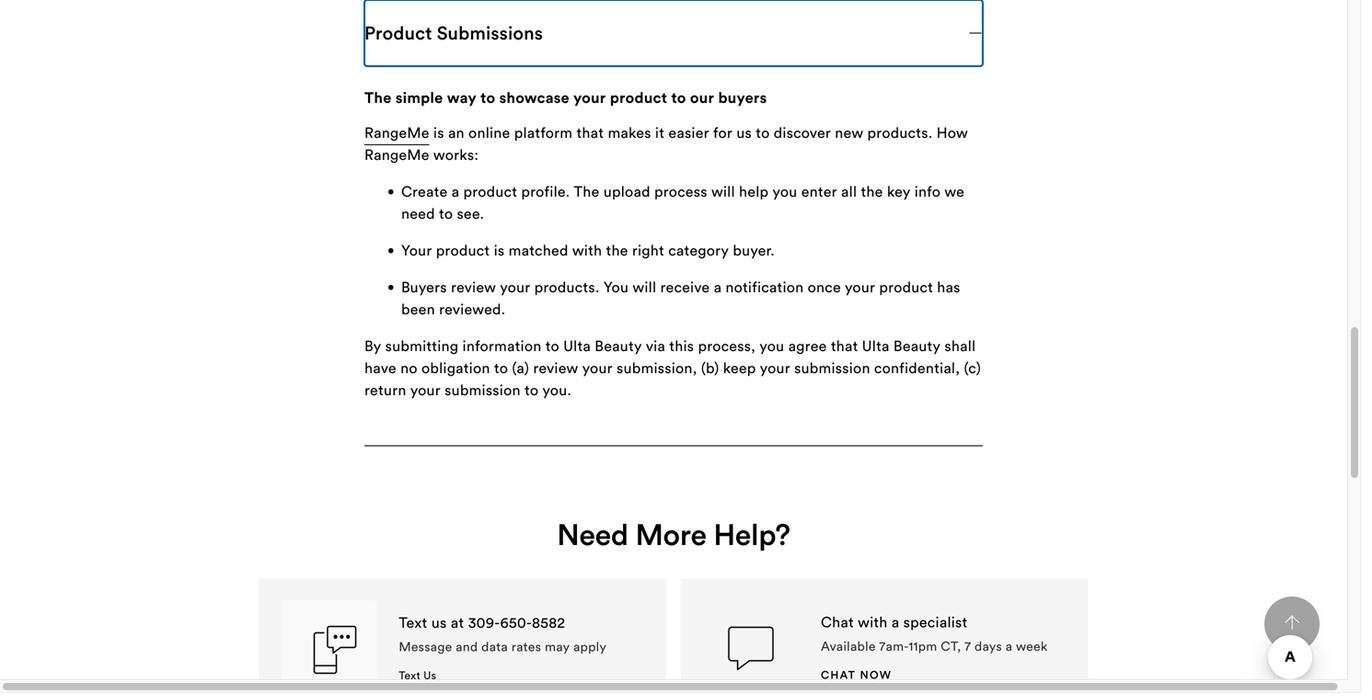 Task type: describe. For each thing, give the bounding box(es) containing it.
not inside please note: individual items within an order cannot be bagged, wrapped, or boxed separately. oversized/overweight items are not eligible for gift services.
[[662, 144, 685, 162]]

product,
[[632, 124, 690, 143]]

please inside to redeem an ulta beauty with a valid coupon code, place all items you would like to purchase in your shopping basket. redeem your coupon by entering the coupon code in the space provided and click apply code. if the coupon code is valid, the applicable discount or promotion will appear in the shopping basket. please note that not all in-store coupons and promotions can be redeemed on ulta.com and not all ulta.com coupons
[[762, 665, 806, 683]]

2 vertical spatial returns
[[621, 301, 673, 319]]

at down when
[[922, 367, 935, 386]]

rewards for mastercard
[[429, 59, 473, 73]]

rangeme inside is an online platform that makes it easier for us to discover new products. how rangeme works:
[[364, 145, 429, 164]]

with up copied
[[457, 212, 487, 231]]

at right simply
[[484, 433, 497, 452]]

from down items,
[[904, 345, 936, 364]]

for up wish
[[577, 606, 597, 625]]

out, inside before checking out, choose "make this order a gift" in your shopping bag. this will give the option to opt into the gift being wrapped (toggle option), and to include a personalized message with the order up to 250 characters.
[[479, 40, 506, 59]]

offered
[[751, 285, 801, 304]]

if inside if shopping ulta.com through desktop, on the right above the order summary, you have the option to "make this order a gift" or "add coupon code". choose as needed. to add a coupon, simply enter or copy the coupon code into the "enter coupon" open field.
[[364, 387, 374, 406]]

for inside to checkout, click on the bag in the top right corner. if you would like the order to be shipped, choose "ship". if you would like to pick up your order in store or curbside, choose "pick up" on the mobile app or "pickup in store" if on ulta.com. same day delivery may be chosen for applicable stores when on ulta.com through "pickup in store" as well.
[[417, 177, 436, 195]]

through inside 'this shipping method is available for shipments to contiguous u.s. states, alaska and hawaii addresses only. same day delivery is a service we offer to deliver beauty from your local store as fast as possible--all through our partner, doordash. the same day delivery order cutoff time is based on your local store's closing time; you'll see that at checkout. orders placed after the cutoff time will deliver the following day.'
[[593, 491, 647, 510]]

1 horizontal spatial receipt
[[721, 102, 769, 121]]

have down (a)
[[501, 391, 533, 410]]

1 horizontal spatial redeem
[[587, 682, 639, 694]]

category
[[668, 241, 729, 260]]

ulta.com inside 'once ready, press "secured checkout". if shopping ulta.com on desktop, this is to the right of the screen. here you should confirm your shipping address. under there, you can change your shipping type. note, the shipping type defaults to standard. if you would like premium or expedited, update accordingly.'
[[717, 557, 777, 576]]

needed. inside if shopping ulta.com through desktop, on the right above the order summary, you have the option to "make this order a gift" or "add coupon code". choose as needed. to add a coupon, simply enter or copy the coupon code into the "enter coupon" open field.
[[869, 409, 924, 428]]

0 vertical spatial this
[[663, 212, 689, 231]]

2 vertical spatial excluded
[[364, 483, 426, 502]]

not down above
[[730, 411, 753, 430]]

0 vertical spatial no
[[642, 341, 658, 354]]

is up offer. in the right top of the page
[[797, 81, 808, 100]]

with down restrictions
[[467, 662, 498, 680]]

review inside ! brands, products, services and categories that are excluded or restricted from ulta beauty coupons and promotions are subject to change without notice. please review the specific exclusions or restrictions with each ulta beauty coupon or promotion prior to redemption. for ulta.com shoppers, items excluded from coupons and promotions will be indicated in the shopping basket. if you have questions, please contact an ulta beauty store associate or ulta.com customer service representative.
[[645, 439, 690, 458]]

shipping for hawaii
[[397, 447, 455, 466]]

one up master card credit card
[[440, 174, 465, 193]]

card up "add
[[508, 294, 531, 307]]

0 vertical spatial please
[[401, 285, 445, 304]]

is down ultamate rewards (store) credit card
[[467, 126, 478, 145]]

redeem
[[602, 620, 657, 639]]

not down store.
[[856, 369, 879, 387]]

have inside ! brands, products, services and categories that are excluded or restricted from ulta beauty coupons and promotions are subject to change without notice. please review the specific exclusions or restrictions with each ulta beauty coupon or promotion prior to redemption. for ulta.com shoppers, items excluded from coupons and promotions will be indicated in the shopping basket. if you have questions, please contact an ulta beauty store associate or ulta.com customer service representative.
[[364, 506, 396, 524]]

0 horizontal spatial add
[[613, 328, 639, 347]]

"enter inside on mobile app and the mobile version of ulta.com, directly under the list of items, the options to make the order a gift and add a coupon are available. to add a coupon, click on "enter a coupon code" and enter or paste the code there.
[[364, 350, 406, 369]]

1 vertical spatial original
[[427, 124, 479, 143]]

u.s. down territories,
[[444, 376, 471, 395]]

our inside simply bring the item(s) you wish to return to any ulta beauty store and ask one of our associates to assist you in making a return--we'll be happy to help!
[[929, 629, 952, 648]]

0 vertical spatial other
[[610, 101, 646, 119]]

is right code"
[[523, 358, 534, 377]]

beauty
[[863, 469, 910, 488]]

ultamate rewards mastercard
[[379, 59, 535, 73]]

0 horizontal spatial basket.
[[549, 620, 598, 639]]

we'll
[[663, 651, 694, 670]]

1 horizontal spatial haul
[[846, 5, 878, 24]]

0 vertical spatial exchanged
[[632, 212, 706, 231]]

your product is matched with the right category buyer.
[[401, 241, 775, 260]]

product
[[364, 21, 432, 45]]

redeeming coupons - ulta.com
[[364, 563, 589, 582]]

not right scroll at the left of page
[[504, 212, 527, 231]]

with down valid through dates specified on coupon or promotion.
[[572, 241, 602, 260]]

not
[[401, 137, 427, 156]]

0 horizontal spatial submission
[[445, 381, 521, 400]]

u.s. right no
[[420, 354, 447, 373]]

cannot
[[691, 121, 738, 140]]

1 horizontal spatial out.
[[849, 212, 878, 231]]

2 chanel, from the left
[[522, 0, 588, 2]]

2 vertical spatial list
[[527, 395, 547, 414]]

options
[[364, 328, 415, 347]]

"check
[[753, 288, 802, 307]]

under inside the under shipping type, you will confirm your payment method and ultamate rewards members will have the ability to redeem points if they would like to! to redeem points
[[364, 660, 406, 679]]

in- up "verify"
[[942, 58, 960, 76]]

0 horizontal spatial purchases
[[391, 592, 462, 611]]

1 vertical spatial stores
[[668, 207, 710, 226]]

by down 'boxed'
[[914, 146, 930, 165]]

coupon, for items,
[[865, 328, 921, 347]]

1 vertical spatial deals,
[[401, 5, 444, 24]]

under inside 'once ready, press "secured checkout". if shopping ulta.com on desktop, this is to the right of the screen. here you should confirm your shipping address. under there, you can change your shipping type. note, the shipping type defaults to standard. if you would like premium or expedited, update accordingly.'
[[833, 579, 874, 598]]

be inside "in the event that an item becomes out of stock after your order is submitted, we will ship the rest of the items in your order and send you an email indicating that one of your selected items is out of stock. you will not be charged for the out-of-stock item. rainchecks are not available, and we will not ship the item when it is back in stock, as we do not have a backorder system."
[[655, 126, 672, 145]]

shipping for will
[[410, 660, 468, 679]]

1 horizontal spatial card
[[550, 106, 575, 120]]

gift inside before checking out, choose "make this order a gift" in your shopping bag. this will give the option to opt into the gift being wrapped (toggle option), and to include a personalized message with the order up to 250 characters.
[[540, 63, 563, 81]]

0 vertical spatial local
[[364, 491, 397, 510]]

make
[[437, 328, 474, 347]]

details,
[[579, 229, 629, 248]]

1 horizontal spatial submission
[[794, 359, 870, 378]]

with up 'easier'
[[667, 102, 697, 121]]

at down agree
[[797, 358, 810, 377]]

contact
[[523, 506, 575, 524]]

0 vertical spatial offers
[[882, 5, 925, 24]]

type,
[[472, 660, 507, 679]]

at left there.
[[697, 358, 710, 377]]

shipping for items.
[[392, 40, 450, 59]]

reseller
[[907, 301, 958, 319]]

for up clearance
[[521, 5, 540, 24]]

with down becomes on the left
[[548, 101, 578, 119]]

in the event that an item becomes out of stock after your order is submitted, we will ship the rest of the items in your order and send you an email indicating that one of your selected items is out of stock. you will not be charged for the out-of-stock item. rainchecks are not available, and we will not ship the item when it is back in stock, as we do not have a backorder system.
[[364, 81, 973, 189]]

your inside "returns must be accompanied by all original components. your order confirmation e-mail and physical card are required to complete an in- store return or exchange. if you are unable to return the product with its receipt and we are unable to verify the original purchase price of the product, your refund will be in the form of an in- store credit equal to the lowest selling price at which the product was sold by ulta beauty during the 90-day period preceding the return. guests will be asked to provide a valid government issued id (i.e. driver's license, state or military id). returns with a gift receipt can be exchanged for different product or an in-store credit. in order to offer the best shopping and product-return experience to as many guests as possible, ulta beauty reserves the right to limit returns if we have reason to suspect misuse of our generous returns policy (such as excessive returns, reseller activity, or fraud). items purchased from other retailers, dealers or resellers and not directly from ulta beauty are not eligible for return, refund or exchange, including ulta beauty at target. purchases made at ulta beauty or ulta.com may not be returned or exchanged at an ulta beauty at target location."
[[401, 58, 433, 76]]

we down complete
[[889, 81, 909, 100]]

review down "obligation"
[[426, 395, 471, 414]]

may down generous
[[560, 321, 588, 340]]

is down only.
[[485, 513, 495, 532]]

1 vertical spatial offers
[[436, 27, 480, 46]]

1 horizontal spatial refund
[[632, 367, 677, 386]]

chat for with
[[821, 614, 854, 632]]

we inside yes, we offer gift bags, including a decorative ribbon on most items. in rare instances, and based on item, gift wrap may be used but is not an available option during check out.
[[396, 0, 416, 0]]

also
[[643, 288, 670, 307]]

1 vertical spatial shipment
[[600, 606, 664, 625]]

valid right not on the left of the page
[[431, 137, 463, 156]]

once inside 'once ready, press "secured checkout". if shopping ulta.com on desktop, this is to the right of the screen. here you should confirm your shipping address. under there, you can change your shipping type. note, the shipping type defaults to standard. if you would like premium or expedited, update accordingly.'
[[364, 557, 401, 576]]

from down the brands
[[651, 417, 683, 436]]

0 horizontal spatial out
[[482, 126, 505, 145]]

license,
[[740, 190, 792, 209]]

feature
[[856, 23, 905, 41]]

2 vertical spatial stock
[[832, 126, 869, 145]]

may down product- at the top of the page
[[697, 285, 726, 304]]

bag"
[[539, 310, 570, 329]]

our inside "returns must be accompanied by all original components. your order confirmation e-mail and physical card are required to complete an in- store return or exchange. if you are unable to return the product with its receipt and we are unable to verify the original purchase price of the product, your refund will be in the form of an in- store credit equal to the lowest selling price at which the product was sold by ulta beauty during the 90-day period preceding the return. guests will be asked to provide a valid government issued id (i.e. driver's license, state or military id). returns with a gift receipt can be exchanged for different product or an in-store credit. in order to offer the best shopping and product-return experience to as many guests as possible, ulta beauty reserves the right to limit returns if we have reason to suspect misuse of our generous returns policy (such as excessive returns, reseller activity, or fraud). items purchased from other retailers, dealers or resellers and not directly from ulta beauty are not eligible for return, refund or exchange, including ulta beauty at target. purchases made at ulta beauty or ulta.com may not be returned or exchanged at an ulta beauty at target location."
[[527, 301, 550, 319]]

of inside ulta beauty makes every effort to ensure that all of the merchandise we feature is in stock when shopping online.
[[697, 23, 711, 41]]

law.
[[768, 248, 796, 267]]

chat for now
[[821, 669, 856, 683]]

up inside it is important to note that not all items available online are available in store. when checking out, if you choose to pick up in store, those items will show as not available within the cart. you have the option to either have your entire order shipped or remove the items not available in store prior to checking out.
[[607, 369, 624, 387]]

purchase.
[[664, 521, 731, 540]]

shipping inside our standard shipping combines the capabilities of ups, usps, and several regional carriers to deliver packages to you more efficiently.
[[460, 192, 521, 211]]

type.
[[515, 601, 550, 620]]

2 vertical spatial deliver
[[635, 535, 681, 554]]

not up pay
[[406, 413, 428, 432]]

0 vertical spatial store,
[[617, 212, 659, 231]]

2 vertical spatial delivery
[[914, 491, 970, 510]]

0 vertical spatial redeemed
[[476, 64, 545, 83]]

target inside "returns must be accompanied by all original components. your order confirmation e-mail and physical card are required to complete an in- store return or exchange. if you are unable to return the product with its receipt and we are unable to verify the original purchase price of the product, your refund will be in the form of an in- store credit equal to the lowest selling price at which the product was sold by ulta beauty during the 90-day period preceding the return. guests will be asked to provide a valid government issued id (i.e. driver's license, state or military id). returns with a gift receipt can be exchanged for different product or an in-store credit. in order to offer the best shopping and product-return experience to as many guests as possible, ulta beauty reserves the right to limit returns if we have reason to suspect misuse of our generous returns policy (such as excessive returns, reseller activity, or fraud). items purchased from other retailers, dealers or resellers and not directly from ulta beauty are not eligible for return, refund or exchange, including ulta beauty at target. purchases made at ulta beauty or ulta.com may not be returned or exchanged at an ulta beauty at target location."
[[501, 433, 545, 452]]

for right 'po'
[[558, 367, 578, 386]]

for right the boxes on the bottom left of page
[[600, 358, 620, 377]]

item up scroll at the left of page
[[469, 207, 499, 226]]

can inside to redeem an ulta beauty with a valid coupon code, place all items you would like to purchase in your shopping basket. redeem your coupon by entering the coupon code in the space provided and click apply code. if the coupon code is valid, the applicable discount or promotion will appear in the shopping basket. please note that not all in-store coupons and promotions can be redeemed on ulta.com and not all ulta.com coupons
[[538, 687, 562, 694]]

this up wrapped
[[610, 40, 639, 59]]

if inside "if you are on the product page, you may also choose the "check in-store availability" option under the "add to bag" button to check in store availability."
[[367, 288, 376, 307]]

1 vertical spatial store"
[[816, 177, 858, 195]]

0 vertical spatial full
[[501, 395, 523, 414]]

has
[[937, 278, 960, 297]]

can inside 'once ready, press "secured checkout". if shopping ulta.com on desktop, this is to the right of the screen. here you should confirm your shipping address. under there, you can change your shipping type. note, the shipping type defaults to standard. if you would like premium or expedited, update accordingly.'
[[951, 579, 975, 598]]

0 horizontal spatial check
[[426, 575, 457, 589]]

return-
[[610, 651, 657, 670]]

order inside it is important to note that not all items available online are available in store. when checking out, if you choose to pick up in store, those items will show as not available within the cart. you have the option to either have your entire order shipped or remove the items not available in store prior to checking out.
[[787, 391, 824, 410]]

1 horizontal spatial local
[[599, 513, 632, 532]]

would inside the under shipping type, you will confirm your payment method and ultamate rewards members will have the ability to redeem points if they would like to! to redeem points
[[736, 682, 778, 694]]

one down express
[[438, 321, 463, 340]]

you inside ! brands, products, services and categories that are excluded or restricted from ulta beauty coupons and promotions are subject to change without notice. please review the specific exclusions or restrictions with each ulta beauty coupon or promotion prior to redemption. for ulta.com shoppers, items excluded from coupons and promotions will be indicated in the shopping basket. if you have questions, please contact an ulta beauty store associate or ulta.com customer service representative.
[[932, 483, 957, 502]]

1 vertical spatial per
[[686, 321, 709, 340]]

accordingly.
[[576, 623, 659, 642]]

the inside our standard shipping combines the capabilities of ups, usps, and several regional carriers to deliver packages to you more efficiently.
[[595, 192, 617, 211]]

items inside review all items and quantities in your cart. if needed, you can "remove" or "save for later" as needed.
[[437, 247, 474, 266]]

0 horizontal spatial "pickup
[[577, 154, 629, 173]]

right inside if shopping ulta.com through desktop, on the right above the order summary, you have the option to "make this order a gift" or "add coupon code". choose as needed. to add a coupon, simply enter or copy the coupon code into the "enter coupon" open field.
[[677, 387, 709, 406]]

have inside "returns must be accompanied by all original components. your order confirmation e-mail and physical card are required to complete an in- store return or exchange. if you are unable to return the product with its receipt and we are unable to verify the original purchase price of the product, your refund will be in the form of an in- store credit equal to the lowest selling price at which the product was sold by ulta beauty during the 90-day period preceding the return. guests will be asked to provide a valid government issued id (i.e. driver's license, state or military id). returns with a gift receipt can be exchanged for different product or an in-store credit. in order to offer the best shopping and product-return experience to as many guests as possible, ulta beauty reserves the right to limit returns if we have reason to suspect misuse of our generous returns policy (such as excessive returns, reseller activity, or fraud). items purchased from other retailers, dealers or resellers and not directly from ulta beauty are not eligible for return, refund or exchange, including ulta beauty at target. purchases made at ulta beauty or ulta.com may not be returned or exchanged at an ulta beauty at target location."
[[832, 278, 864, 297]]

for inside please note: individual items within an order cannot be bagged, wrapped, or boxed separately. oversized/overweight items are not eligible for gift services.
[[743, 144, 762, 162]]

7am-
[[879, 639, 909, 655]]

within inside please note: individual items within an order cannot be bagged, wrapped, or boxed separately. oversized/overweight items are not eligible for gift services.
[[583, 121, 626, 140]]

confidential,
[[874, 359, 960, 378]]

create a product profile. the upload process will help you enter all the key info we need to see.
[[401, 182, 965, 223]]

card down 'see.'
[[460, 247, 483, 261]]

card down apply
[[588, 662, 619, 680]]

0 horizontal spatial for
[[364, 592, 387, 611]]

create
[[401, 182, 448, 201]]

be inside simply bring the item(s) you wish to return to any ulta beauty store and ask one of our associates to assist you in making a return--we'll be happy to help!
[[697, 651, 715, 670]]

coupon/discount is not valid for purchases at ulta beauty at target or target.com
[[401, 358, 959, 377]]

coupons up the mobile at the top left of page
[[524, 285, 582, 304]]

delivery inside to checkout, click on the bag in the top right corner. if you would like the order to be shipped, choose "ship". if you would like to pick up your order in store or curbside, choose "pick up" on the mobile app or "pickup in store" if on ulta.com. same day delivery may be chosen for applicable stores when on ulta.com through "pickup in store" as well.
[[870, 154, 926, 173]]

greyed
[[795, 212, 845, 231]]

1 horizontal spatial cutoff
[[528, 535, 569, 554]]

applicable inside to checkout, click on the bag in the top right corner. if you would like the order to be shipped, choose "ship". if you would like to pick up your order in store or curbside, choose "pick up" on the mobile app or "pickup in store" if on ulta.com. same day delivery may be chosen for applicable stores when on ulta.com through "pickup in store" as well.
[[440, 177, 511, 195]]

1 vertical spatial checking
[[364, 369, 426, 387]]

chat now button
[[821, 668, 892, 686]]

as inside it is important to note that not all items available online are available in store. when checking out, if you choose to pick up in store, those items will show as not available within the cart. you have the option to either have your entire order shipped or remove the items not available in store prior to checking out.
[[838, 369, 852, 387]]

gift down n°1
[[469, 4, 493, 22]]

for down n°1
[[460, 5, 479, 24]]

u.s. down excessive
[[816, 332, 843, 351]]

0 horizontal spatial day
[[565, 469, 591, 488]]

for down driver's
[[710, 212, 729, 231]]

transportation
[[364, 62, 462, 81]]

shipments for apo/fpo
[[618, 332, 688, 351]]

code.
[[613, 642, 660, 661]]

buyers
[[718, 88, 767, 107]]

right inside 'once ready, press "secured checkout". if shopping ulta.com on desktop, this is to the right of the screen. here you should confirm your shipping address. under there, you can change your shipping type. note, the shipping type defaults to standard. if you would like premium or expedited, update accordingly.'
[[364, 579, 397, 598]]

entering
[[771, 620, 828, 639]]

be inside a full refund will be issued on a return that included a free product or gift, providing the return is within 60 days of original purchase.
[[518, 499, 535, 518]]

2 horizontal spatial redeem
[[853, 682, 904, 694]]

2 horizontal spatial order
[[784, 387, 824, 406]]

1 5 from the left
[[448, 5, 456, 24]]

associate
[[720, 506, 784, 524]]

the inside this allows packages to arrive on saturday as well as any other business day. tracking is available through our website, your confirmation or shipment emails, and will indicate the estimated delivery date.
[[954, 273, 976, 292]]

0 vertical spatial store"
[[649, 154, 692, 173]]

beauty inside ulta beauty makes every effort to ensure that all of the merchandise we feature is in stock when shopping online.
[[396, 23, 443, 41]]

premium
[[364, 623, 425, 642]]

order inside before checking out, choose "make this order a gift" in your shopping bag. this will give the option to opt into the gift being wrapped (toggle option), and to include a personalized message with the order up to 250 characters.
[[643, 40, 683, 59]]

copy
[[542, 431, 576, 450]]

the inside create a product profile. the upload process will help you enter all the key info we need to see.
[[574, 182, 600, 201]]

add for choose
[[948, 409, 974, 428]]

ultamate for ultamate rewards mastercard
[[379, 59, 426, 73]]

2 vertical spatial time
[[573, 535, 603, 554]]

simply
[[436, 431, 481, 450]]

is up store's
[[655, 469, 666, 488]]

this right bag.
[[889, 40, 917, 59]]

scroll
[[465, 229, 502, 248]]

we up period
[[596, 148, 616, 167]]

early
[[704, 0, 738, 2]]

all inside it is important to note that not all items available online are available in store. when checking out, if you choose to pick up in store, those items will show as not available within the cart. you have the option to either have your entire order shipped or remove the items not available in store prior to checking out.
[[577, 347, 593, 365]]

return inside simply bring the item(s) you wish to return to any ulta beauty store and ask one of our associates to assist you in making a return--we'll be happy to help!
[[613, 629, 655, 648]]

submitted,
[[812, 81, 886, 100]]

location.
[[549, 433, 608, 452]]

personal check
[[379, 575, 457, 589]]

info
[[915, 182, 941, 201]]

online.
[[473, 45, 518, 64]]

1 vertical spatial delivery
[[595, 469, 651, 488]]

like inside to redeem an ulta beauty with a valid coupon code, place all items you would like to purchase in your shopping basket. redeem your coupon by entering the coupon code in the space provided and click apply code. if the coupon code is valid, the applicable discount or promotion will appear in the shopping basket. please note that not all in-store coupons and promotions can be redeemed on ulta.com and not all ulta.com coupons
[[898, 598, 922, 617]]

card down limit one per customer.
[[480, 200, 503, 214]]

2 horizontal spatial day
[[883, 491, 910, 510]]

during inside "returns must be accompanied by all original components. your order confirmation e-mail and physical card are required to complete an in- store return or exchange. if you are unable to return the product with its receipt and we are unable to verify the original purchase price of the product, your refund will be in the form of an in- store credit equal to the lowest selling price at which the product was sold by ulta beauty during the 90-day period preceding the return. guests will be asked to provide a valid government issued id (i.e. driver's license, state or military id). returns with a gift receipt can be exchanged for different product or an in-store credit. in order to offer the best shopping and product-return experience to as many guests as possible, ulta beauty reserves the right to limit returns if we have reason to suspect misuse of our generous returns policy (such as excessive returns, reseller activity, or fraud). items purchased from other retailers, dealers or resellers and not directly from ulta beauty are not eligible for return, refund or exchange, including ulta beauty at target. purchases made at ulta beauty or ulta.com may not be returned or exchanged at an ulta beauty at target location."
[[452, 168, 497, 187]]

desired
[[846, 207, 897, 226]]

if inside ! brands, products, services and categories that are excluded or restricted from ulta beauty coupons and promotions are subject to change without notice. please review the specific exclusions or restrictions with each ulta beauty coupon or promotion prior to redemption. for ulta.com shoppers, items excluded from coupons and promotions will be indicated in the shopping basket. if you have questions, please contact an ulta beauty store associate or ulta.com customer service representative.
[[919, 483, 929, 502]]

would inside 'once ready, press "secured checkout". if shopping ulta.com on desktop, this is to the right of the screen. here you should confirm your shipping address. under there, you can change your shipping type. note, the shipping type defaults to standard. if you would like premium or expedited, update accordingly.'
[[908, 601, 950, 620]]

being
[[567, 63, 606, 81]]

contiguous inside 'this shipping method is available for shipments to contiguous u.s. states, alaska and hawaii addresses only. same day delivery is a service we offer to deliver beauty from your local store as fast as possible--all through our partner, doordash. the same day delivery order cutoff time is based on your local store's closing time; you'll see that at checkout. orders placed after the cutoff time will deliver the following day.'
[[710, 447, 786, 466]]

placed inside 'this shipping method is available for shipments to contiguous u.s. states, alaska and hawaii addresses only. same day delivery is a service we offer to deliver beauty from your local store as fast as possible--all through our partner, doordash. the same day delivery order cutoff time is based on your local store's closing time; you'll see that at checkout. orders placed after the cutoff time will deliver the following day.'
[[416, 535, 461, 554]]

available inside this shipping method is available for shipments to the contiguous u.s. states, alaska, hawaii, u.s. territories, po boxes and apo/fpo addresses. shipping outside the contiguous u.s. states may experience longer transit times.
[[530, 332, 591, 351]]

and inside our standard shipping combines the capabilities of ups, usps, and several regional carriers to deliver packages to you more efficiently.
[[803, 192, 828, 211]]

0 vertical spatial target
[[814, 358, 858, 377]]

at down remove
[[937, 411, 950, 430]]

if inside "returns must be accompanied by all original components. your order confirmation e-mail and physical card are required to complete an in- store return or exchange. if you are unable to return the product with its receipt and we are unable to verify the original purchase price of the product, your refund will be in the form of an in- store credit equal to the lowest selling price at which the product was sold by ulta beauty during the 90-day period preceding the return. guests will be asked to provide a valid government issued id (i.e. driver's license, state or military id). returns with a gift receipt can be exchanged for different product or an in-store credit. in order to offer the best shopping and product-return experience to as many guests as possible, ulta beauty reserves the right to limit returns if we have reason to suspect misuse of our generous returns policy (such as excessive returns, reseller activity, or fraud). items purchased from other retailers, dealers or resellers and not directly from ulta beauty are not eligible for return, refund or exchange, including ulta beauty at target. purchases made at ulta beauty or ulta.com may not be returned or exchanged at an ulta beauty at target location."
[[795, 278, 805, 297]]

this shipping method is available for shipments to the contiguous u.s. states, alaska, hawaii, u.s. territories, po boxes and apo/fpo addresses. shipping outside the contiguous u.s. states may experience longer transit times.
[[364, 332, 945, 395]]

keep
[[723, 359, 756, 378]]

we up discover
[[802, 102, 822, 121]]

ulta beauty makes every effort to ensure that all of the merchandise we feature is in stock when shopping online.
[[364, 23, 977, 64]]

1 horizontal spatial deals,
[[829, 0, 871, 2]]

is up only.
[[515, 447, 526, 466]]

0 vertical spatial purchases
[[624, 358, 693, 377]]

a inside if shopping ulta.com through desktop, on the right above the order summary, you have the option to "make this order a gift" or "add coupon code". choose as needed. to add a coupon, simply enter or copy the coupon code into the "enter coupon" open field.
[[364, 431, 372, 450]]

gift left the cards.
[[626, 64, 649, 83]]

and inside review all items and quantities in your cart. if needed, you can "remove" or "save for later" as needed.
[[478, 247, 503, 266]]

message
[[455, 85, 515, 103]]

from right code"
[[518, 345, 550, 364]]

simply
[[364, 629, 411, 648]]

yes, we offer gift bags, including a decorative ribbon on most items. in rare instances, and based on item, gift wrap may be used but is not an available option during check out.
[[364, 0, 979, 22]]

individual
[[472, 121, 538, 140]]

mail
[[585, 58, 615, 76]]

every
[[494, 23, 532, 41]]

1 vertical spatial placed
[[416, 662, 463, 680]]

ulta.com inside if shopping ulta.com through desktop, on the right above the order summary, you have the option to "make this order a gift" or "add coupon code". choose as needed. to add a coupon, simply enter or copy the coupon code into the "enter coupon" open field.
[[445, 387, 505, 406]]

1 vertical spatial haul
[[401, 27, 433, 46]]

policy
[[677, 301, 718, 319]]

we down how
[[953, 148, 973, 167]]

not up the you.
[[538, 358, 560, 377]]

not up backorder
[[471, 148, 494, 167]]

week
[[1016, 639, 1048, 655]]

handling,
[[566, 40, 629, 59]]

if down provide
[[419, 212, 429, 231]]

0 vertical spatial cutoff
[[405, 513, 446, 532]]

0 vertical spatial returns
[[401, 35, 454, 54]]

2 vertical spatial checking
[[606, 413, 668, 432]]

paste
[[608, 350, 645, 369]]

1 vertical spatial card
[[419, 200, 444, 214]]

shopping inside 'once ready, press "secured checkout". if shopping ulta.com on desktop, this is to the right of the screen. here you should confirm your shipping address. under there, you can change your shipping type. note, the shipping type defaults to standard. if you would like premium or expedited, update accordingly.'
[[650, 557, 713, 576]]

1 horizontal spatial exchanged
[[859, 411, 933, 430]]

dates
[[497, 211, 534, 230]]

1 vertical spatial "pickup
[[744, 177, 796, 195]]

date.
[[494, 295, 529, 314]]

ability
[[523, 682, 565, 694]]

2 vertical spatial order
[[536, 409, 576, 428]]

well
[[677, 251, 705, 270]]

1 horizontal spatial out
[[600, 81, 623, 100]]

used
[[588, 4, 621, 22]]

valid up the you.
[[564, 358, 596, 377]]

not down 7am-
[[876, 665, 899, 683]]

will inside before checking out, choose "make this order a gift" in your shopping bag. this will give the option to opt into the gift being wrapped (toggle option), and to include a personalized message with the order up to 250 characters.
[[921, 40, 945, 59]]

a inside if shopping ulta.com through desktop, on the right above the order summary, you have the option to "make this order a gift" or "add coupon code". choose as needed. to add a coupon, simply enter or copy the coupon code into the "enter coupon" open field.
[[580, 409, 591, 428]]

time inside **total delivery time includes processing and carrier transit time. business days do not include saturdays, sundays, or holidays.
[[474, 99, 504, 118]]

days inside chat with a specialist available 7am-11pm ct, 7 days a week
[[975, 639, 1002, 655]]

this shipping method is available for shipments to contiguous u.s. states, alaska and hawaii addresses only. same day delivery is a service we offer to deliver beauty from your local store as fast as possible--all through our partner, doordash. the same day delivery order cutoff time is based on your local store's closing time; you'll see that at checkout. orders placed after the cutoff time will deliver the following day.
[[364, 447, 981, 554]]

for inside is an online platform that makes it easier for us to discover new products. how rangeme works:
[[713, 123, 733, 142]]

online inside it is important to note that not all items available online are available in store. when checking out, if you choose to pick up in store, those items will show as not available within the cart. you have the option to either have your entire order shipped or remove the items not available in store prior to checking out.
[[702, 347, 744, 365]]

provide
[[401, 190, 453, 209]]

you up categories
[[364, 395, 390, 414]]

0 vertical spatial list
[[626, 207, 646, 226]]

at up 'without'
[[516, 411, 530, 430]]

0 vertical spatial standard
[[364, 157, 431, 176]]

must
[[457, 35, 491, 54]]

space
[[391, 642, 430, 661]]

is left past
[[494, 241, 505, 260]]

1 horizontal spatial ship
[[941, 81, 969, 100]]

buyers
[[401, 278, 447, 297]]

shopping inside ! brands, products, services and categories that are excluded or restricted from ulta beauty coupons and promotions are subject to change without notice. please review the specific exclusions or restrictions with each ulta beauty coupon or promotion prior to redemption. for ulta.com shoppers, items excluded from coupons and promotions will be indicated in the shopping basket. if you have questions, please contact an ulta beauty store associate or ulta.com customer service representative.
[[799, 483, 862, 502]]

our up 'details,'
[[599, 207, 622, 226]]

shipped
[[828, 391, 883, 410]]

master
[[379, 200, 416, 214]]

not down help!
[[774, 687, 796, 694]]

issued inside a full refund will be issued on a return that included a free product or gift, providing the return is within 60 days of original purchase.
[[539, 499, 582, 518]]

right inside "returns must be accompanied by all original components. your order confirmation e-mail and physical card are required to complete an in- store return or exchange. if you are unable to return the product with its receipt and we are unable to verify the original purchase price of the product, your refund will be in the form of an in- store credit equal to the lowest selling price at which the product was sold by ulta beauty during the 90-day period preceding the return. guests will be asked to provide a valid government issued id (i.e. driver's license, state or military id). returns with a gift receipt can be exchanged for different product or an in-store credit. in order to offer the best shopping and product-return experience to as many guests as possible, ulta beauty reserves the right to limit returns if we have reason to suspect misuse of our generous returns policy (such as excessive returns, reseller activity, or fraud). items purchased from other retailers, dealers or resellers and not directly from ulta beauty are not eligible for return, refund or exchange, including ulta beauty at target. purchases made at ulta beauty or ulta.com may not be returned or exchanged at an ulta beauty at target location."
[[654, 278, 687, 297]]

2 vertical spatial stores
[[609, 592, 651, 611]]

card down note:
[[437, 153, 460, 167]]

may inside to checkout, click on the bag in the top right corner. if you would like the order to be shipped, choose "ship". if you would like to pick up your order in store or curbside, choose "pick up" on the mobile app or "pickup in store" if on ulta.com. same day delivery may be chosen for applicable stores when on ulta.com through "pickup in store" as well.
[[930, 154, 959, 173]]

time
[[534, 570, 570, 590]]

1 unable from the left
[[469, 102, 515, 121]]

0 vertical spatial price
[[549, 124, 584, 143]]

if shopping ulta.com through desktop, on the right above the order summary, you have the option to "make this order a gift" or "add coupon code". choose as needed. to add a coupon, simply enter or copy the coupon code into the "enter coupon" open field.
[[364, 387, 974, 450]]

your inside the under shipping type, you will confirm your payment method and ultamate rewards members will have the ability to redeem points if they would like to! to redeem points
[[624, 660, 654, 679]]

prior inside ! brands, products, services and categories that are excluded or restricted from ulta beauty coupons and promotions are subject to change without notice. please review the specific exclusions or restrictions with each ulta beauty coupon or promotion prior to redemption. for ulta.com shoppers, items excluded from coupons and promotions will be indicated in the shopping basket. if you have questions, please contact an ulta beauty store associate or ulta.com customer service representative.
[[632, 461, 665, 480]]

not down visa
[[386, 170, 408, 189]]

1 vertical spatial price
[[666, 146, 701, 165]]

is inside this shipping method is available for shipments to the contiguous u.s. states, alaska, hawaii, u.s. territories, po boxes and apo/fpo addresses. shipping outside the contiguous u.s. states may experience longer transit times.
[[515, 332, 526, 351]]

1 vertical spatial business
[[723, 606, 782, 625]]

returned
[[778, 411, 837, 430]]

if inside it is important to note that not all items available online are available in store. when checking out, if you choose to pick up in store, those items will show as not available within the cart. you have the option to either have your entire order shipped or remove the items not available in store prior to checking out.
[[461, 369, 471, 387]]

1 vertical spatial excluded
[[497, 417, 559, 436]]

email
[[712, 104, 749, 122]]

may up categories
[[393, 395, 422, 414]]

have inside if shopping ulta.com through desktop, on the right above the order summary, you have the option to "make this order a gift" or "add coupon code". choose as needed. to add a coupon, simply enter or copy the coupon code into the "enter coupon" open field.
[[928, 387, 960, 406]]

0 vertical spatial the
[[364, 88, 392, 107]]

paypal
[[379, 341, 413, 354]]

1 vertical spatial same
[[523, 469, 561, 488]]

0 vertical spatial refund
[[728, 124, 773, 143]]

have down those
[[673, 391, 705, 410]]

by up mail
[[612, 35, 628, 54]]

will inside ! brands, products, services and categories that are excluded or restricted from ulta beauty coupons and promotions are subject to change without notice. please review the specific exclusions or restrictions with each ulta beauty coupon or promotion prior to redemption. for ulta.com shoppers, items excluded from coupons and promotions will be indicated in the shopping basket. if you have questions, please contact an ulta beauty store associate or ulta.com customer service representative.
[[640, 483, 663, 502]]

0 horizontal spatial per
[[469, 174, 492, 193]]

or inside to redeem an ulta beauty with a valid coupon code, place all items you would like to purchase in your shopping basket. redeem your coupon by entering the coupon code in the space provided and click apply code. if the coupon code is valid, the applicable discount or promotion will appear in the shopping basket. please note that not all in-store coupons and promotions can be redeemed on ulta.com and not all ulta.com coupons
[[427, 665, 441, 683]]

in- inside "if you are on the product page, you may also choose the "check in-store availability" option under the "add to bag" button to check in store availability."
[[806, 288, 824, 307]]

option inside yes, we offer gift bags, including a decorative ribbon on most items. in rare instances, and based on item, gift wrap may be used but is not an available option during check out.
[[777, 4, 822, 22]]

note inside to redeem an ulta beauty with a valid coupon code, place all items you would like to purchase in your shopping basket. redeem your coupon by entering the coupon code in the space provided and click apply code. if the coupon code is valid, the applicable discount or promotion will appear in the shopping basket. please note that not all in-store coupons and promotions can be redeemed on ulta.com and not all ulta.com coupons
[[810, 665, 841, 683]]

0 vertical spatial prior
[[488, 137, 521, 156]]

not up preceding
[[647, 148, 670, 167]]

is inside this allows packages to arrive on saturday as well as any other business day. tracking is available through our website, your confirmation or shipment emails, and will indicate the estimated delivery date.
[[953, 251, 964, 270]]

of inside *all shipping charges include handling, order processing, item selection, packaging and transportation of items.
[[466, 62, 480, 81]]

if inside the under shipping type, you will confirm your payment method and ultamate rewards members will have the ability to redeem points if they would like to! to redeem points
[[689, 682, 699, 694]]

it inside "in the event that an item becomes out of stock after your order is submitted, we will ship the rest of the items in your order and send you an email indicating that one of your selected items is out of stock. you will not be charged for the out-of-stock item. rainchecks are not available, and we will not ship the item when it is back in stock, as we do not have a backorder system."
[[807, 148, 817, 167]]

and inside 'this shipping method is available for shipments to contiguous u.s. states, alaska and hawaii addresses only. same day delivery is a service we offer to deliver beauty from your local store as fast as possible--all through our partner, doordash. the same day delivery order cutoff time is based on your local store's closing time; you'll see that at checkout. orders placed after the cutoff time will deliver the following day.'
[[919, 447, 944, 466]]

gift up item,
[[456, 0, 480, 0]]

our
[[364, 192, 391, 211]]

0 vertical spatial contiguous
[[736, 332, 812, 351]]

specific
[[720, 439, 774, 458]]

back to top image
[[1285, 616, 1299, 631]]

by down services
[[748, 248, 764, 267]]

confirm inside 'once ready, press "secured checkout". if shopping ulta.com on desktop, this is to the right of the screen. here you should confirm your shipping address. under there, you can change your shipping type. note, the shipping type defaults to standard. if you would like premium or expedited, update accordingly.'
[[613, 579, 666, 598]]

item up return.
[[732, 148, 762, 167]]

discover credit card
[[379, 247, 483, 261]]

our up corner.
[[690, 88, 714, 107]]

0 horizontal spatial stock
[[645, 81, 682, 100]]

shipping inside this shipping method is available for shipments to the contiguous u.s. states, alaska, hawaii, u.s. territories, po boxes and apo/fpo addresses. shipping outside the contiguous u.s. states may experience longer transit times.
[[775, 354, 835, 373]]

change inside ! brands, products, services and categories that are excluded or restricted from ulta beauty coupons and promotions are subject to change without notice. please review the specific exclusions or restrictions with each ulta beauty coupon or promotion prior to redemption. for ulta.com shoppers, items excluded from coupons and promotions will be indicated in the shopping basket. if you have questions, please contact an ulta beauty store associate or ulta.com customer service representative.
[[436, 439, 486, 458]]

experience inside this shipping method is available for shipments to the contiguous u.s. states, alaska, hawaii, u.s. territories, po boxes and apo/fpo addresses. shipping outside the contiguous u.s. states may experience longer transit times.
[[552, 376, 628, 395]]

not up selling
[[628, 126, 651, 145]]

cannot for cannot be combined with any other ulta beauty coupon offer.
[[401, 101, 451, 119]]

a inside "in the event that an item becomes out of stock after your order is submitted, we will ship the rest of the items in your order and send you an email indicating that one of your selected items is out of stock. you will not be charged for the out-of-stock item. rainchecks are not available, and we will not ship the item when it is back in stock, as we do not have a backorder system."
[[448, 170, 456, 189]]

0 vertical spatial excluded
[[569, 395, 631, 414]]

target.
[[401, 389, 449, 408]]

1 vertical spatial returns
[[401, 212, 454, 231]]

simply bring the item(s) you wish to return to any ulta beauty store and ask one of our associates to assist you in making a return--we'll be happy to help!
[[364, 629, 952, 670]]

ultamate for ultamate rewards (store) credit card
[[379, 106, 426, 120]]

2 horizontal spatial same
[[841, 491, 879, 510]]

we up excessive
[[808, 278, 828, 297]]

agree
[[788, 337, 827, 356]]

orders for orders placed with credit/debit card
[[364, 662, 413, 680]]

processing
[[569, 99, 643, 118]]

not up show
[[821, 345, 844, 364]]

here
[[685, 395, 716, 414]]

"save
[[883, 247, 921, 266]]

transit inside this shipping method is available for shipments to the contiguous u.s. states, alaska, hawaii, u.s. territories, po boxes and apo/fpo addresses. shipping outside the contiguous u.s. states may experience longer transit times.
[[679, 376, 723, 395]]

brands
[[635, 395, 681, 414]]

for up located,
[[425, 207, 444, 226]]

chanel, n°1 de chanel, dyson, olaplex, early black friday deals, black friday deals, 5 for $5, 5 for $10, beauty steals®, beauty deals™, spring haul offers & fall haul offers and clearance
[[401, 0, 966, 46]]

2 black from the left
[[875, 0, 912, 2]]

for left e-
[[549, 64, 568, 83]]

be inside please note: individual items within an order cannot be bagged, wrapped, or boxed separately. oversized/overweight items are not eligible for gift services.
[[742, 121, 759, 140]]

text us
[[399, 669, 436, 683]]

please note: individual items within an order cannot be bagged, wrapped, or boxed separately. oversized/overweight items are not eligible for gift services.
[[364, 121, 952, 162]]



Task type: vqa. For each thing, say whether or not it's contained in the screenshot.
the middle check
yes



Task type: locate. For each thing, give the bounding box(es) containing it.
2 vertical spatial check
[[426, 575, 457, 589]]

deals, up spring
[[829, 0, 871, 2]]

0 horizontal spatial "make
[[456, 409, 500, 428]]

2 vertical spatial method
[[722, 660, 775, 679]]

2 horizontal spatial add
[[948, 409, 974, 428]]

0 vertical spatial days
[[874, 99, 905, 118]]

1 horizontal spatial business
[[797, 251, 855, 270]]

mobile
[[528, 306, 575, 325]]

item
[[757, 40, 787, 59], [500, 81, 531, 100], [732, 148, 762, 167], [469, 207, 499, 226]]

in-
[[942, 58, 960, 76], [943, 124, 961, 143], [893, 212, 911, 231], [806, 288, 824, 307], [922, 665, 940, 683]]

day. inside this allows packages to arrive on saturday as well as any other business day. tracking is available through our website, your confirmation or shipment emails, and will indicate the estimated delivery date.
[[859, 251, 887, 270]]

0 vertical spatial original
[[652, 35, 703, 54]]

0 horizontal spatial prior
[[488, 137, 521, 156]]

version
[[579, 306, 628, 325]]

items. inside *all shipping charges include handling, order processing, item selection, packaging and transportation of items.
[[484, 62, 526, 81]]

credit/debit
[[501, 662, 584, 680]]

0 vertical spatial note
[[449, 285, 480, 304]]

indicating
[[753, 104, 821, 122]]

to inside if shopping ulta.com through desktop, on the right above the order summary, you have the option to "make this order a gift" or "add coupon code". choose as needed. to add a coupon, simply enter or copy the coupon code into the "enter coupon" open field.
[[439, 409, 453, 428]]

0 horizontal spatial under
[[364, 660, 406, 679]]

not down purchased
[[478, 367, 501, 386]]

1 vertical spatial confirm
[[567, 660, 620, 679]]

yes (app only)
[[825, 434, 901, 448]]

is up there,
[[894, 557, 905, 576]]

stores inside to checkout, click on the bag in the top right corner. if you would like the order to be shipped, choose "ship". if you would like to pick up your order in store or curbside, choose "pick up" on the mobile app or "pickup in store" if on ulta.com. same day delivery may be chosen for applicable stores when on ulta.com through "pickup in store" as well.
[[515, 177, 557, 195]]

1 vertical spatial refund
[[632, 367, 677, 386]]

n°1
[[471, 0, 494, 2]]

indicated
[[688, 483, 752, 502]]

order up the cards.
[[643, 40, 683, 59]]

cannot for cannot be redeemed for cash or gift cards.
[[401, 64, 451, 83]]

by down 'details,'
[[586, 251, 602, 270]]

1 rangeme from the top
[[364, 123, 429, 142]]

enter up only.
[[484, 431, 520, 450]]

1 vertical spatial applicable
[[878, 642, 949, 661]]

applicable down "specialist" at the bottom of the page
[[878, 642, 949, 661]]

your inside to checkout, click on the bag in the top right corner. if you would like the order to be shipped, choose "ship". if you would like to pick up your order in store or curbside, choose "pick up" on the mobile app or "pickup in store" if on ulta.com. same day delivery may be chosen for applicable stores when on ulta.com through "pickup in store" as well.
[[718, 132, 748, 151]]

0 horizontal spatial within
[[364, 391, 407, 410]]

the
[[715, 23, 737, 41], [364, 63, 387, 81], [514, 63, 536, 81], [381, 81, 403, 100], [552, 85, 575, 103], [583, 102, 605, 121], [364, 104, 387, 122], [438, 104, 461, 122], [513, 110, 535, 129], [585, 110, 607, 129], [841, 110, 863, 129], [401, 124, 423, 143], [605, 124, 628, 143], [842, 124, 865, 143], [759, 126, 781, 145], [543, 146, 565, 165], [767, 146, 789, 165], [706, 148, 728, 167], [451, 154, 473, 173], [500, 168, 523, 187], [700, 168, 722, 187], [861, 182, 883, 201], [595, 192, 617, 211], [606, 241, 628, 260], [770, 251, 792, 270], [513, 256, 536, 275], [954, 273, 976, 292], [628, 278, 650, 297], [455, 288, 478, 307], [727, 288, 749, 307], [502, 306, 524, 325], [817, 306, 840, 325], [931, 306, 953, 325], [456, 310, 478, 329], [478, 328, 500, 347], [710, 332, 732, 351], [649, 350, 671, 369], [893, 354, 916, 373], [650, 387, 673, 406], [758, 387, 780, 406], [411, 391, 433, 410], [537, 391, 560, 410], [959, 391, 981, 410], [475, 395, 497, 414], [364, 409, 387, 428], [580, 431, 602, 450], [729, 431, 751, 450], [694, 439, 716, 458], [772, 483, 795, 502], [401, 521, 423, 540], [502, 535, 524, 554], [685, 535, 707, 554], [926, 557, 949, 576], [418, 579, 441, 598], [596, 601, 618, 620], [832, 620, 854, 639], [455, 629, 477, 648], [364, 642, 387, 661], [678, 642, 700, 661], [852, 642, 874, 661], [616, 665, 638, 683], [497, 682, 519, 694]]

this inside 'once ready, press "secured checkout". if shopping ulta.com on desktop, this is to the right of the screen. here you should confirm your shipping address. under there, you can change your shipping type. note, the shipping type defaults to standard. if you would like premium or expedited, update accordingly.'
[[865, 557, 890, 576]]

2 unable from the left
[[852, 102, 898, 121]]

you up lowest
[[572, 126, 597, 145]]

shipments for is
[[618, 447, 688, 466]]

1 once from the top
[[364, 229, 401, 248]]

up down retailers,
[[607, 369, 624, 387]]

0 vertical spatial any
[[582, 101, 606, 119]]

under
[[774, 306, 813, 325], [412, 310, 452, 329]]

either
[[629, 391, 669, 410]]

1 black from the left
[[742, 0, 779, 2]]

"make
[[563, 40, 606, 59], [456, 409, 500, 428]]

for down email
[[713, 123, 733, 142]]

is up (a)
[[515, 332, 526, 351]]

no down standard.
[[825, 622, 840, 636]]

"make inside before checking out, choose "make this order a gift" in your shopping bag. this will give the option to opt into the gift being wrapped (toggle option), and to include a personalized message with the order up to 250 characters.
[[563, 40, 606, 59]]

method for territories,
[[459, 332, 512, 351]]

applicable up 'see.'
[[440, 177, 511, 195]]

0 vertical spatial placed
[[416, 535, 461, 554]]

orders for orders are typically processed for shipment in 1 to 2 business days.
[[364, 606, 412, 625]]

exchanged down (i.e. on the top of the page
[[632, 212, 706, 231]]

returns
[[743, 278, 791, 297]]

made
[[474, 411, 512, 430], [465, 592, 504, 611]]

2 vertical spatial out.
[[672, 413, 699, 432]]

period
[[579, 168, 623, 187]]

our up date.
[[487, 273, 509, 292]]

full down states
[[501, 395, 523, 414]]

with inside to redeem an ulta beauty with a valid coupon code, place all items you would like to purchase in your shopping basket. redeem your coupon by entering the coupon code in the space provided and click apply code. if the coupon code is valid, the applicable discount or promotion will appear in the shopping basket. please note that not all in-store coupons and promotions can be redeemed on ulta.com and not all ulta.com coupons
[[543, 598, 573, 617]]

only.
[[487, 469, 519, 488]]

1 orders from the top
[[364, 535, 412, 554]]

1 vertical spatial change
[[364, 601, 414, 620]]

needed. inside review all items and quantities in your cart. if needed, you can "remove" or "save for later" as needed.
[[429, 269, 484, 288]]

of inside simply bring the item(s) you wish to return to any ulta beauty store and ask one of our associates to assist you in making a return--we'll be happy to help!
[[911, 629, 925, 648]]

an inside is an online platform that makes it easier for us to discover new products. how rangeme works:
[[448, 123, 465, 142]]

any inside simply bring the item(s) you wish to return to any ulta beauty store and ask one of our associates to assist you in making a return--we'll be happy to help!
[[677, 629, 701, 648]]

includes
[[508, 99, 565, 118]]

to inside this allows packages to arrive on saturday as well as any other business day. tracking is available through our website, your confirmation or shipment emails, and will indicate the estimated delivery date.
[[512, 251, 526, 270]]

1 friday from the left
[[783, 0, 825, 2]]

easier
[[669, 123, 709, 142]]

2 horizontal spatial for
[[925, 247, 947, 266]]

0 vertical spatial deliver
[[438, 214, 484, 233]]

all inside ulta beauty makes every effort to ensure that all of the merchandise we feature is in stock when shopping online.
[[677, 23, 693, 41]]

orders up the "simply"
[[364, 606, 412, 625]]

here,
[[364, 251, 402, 270]]

our left 7
[[929, 629, 952, 648]]

0 vertical spatial per
[[469, 174, 492, 193]]

included
[[696, 499, 755, 518]]

list up store.
[[843, 306, 864, 325]]

price up lowest
[[549, 124, 584, 143]]

and inside before checking out, choose "make this order a gift" in your shopping bag. this will give the option to opt into the gift being wrapped (toggle option), and to include a personalized message with the order up to 250 characters.
[[783, 63, 809, 81]]

1 vertical spatial cannot
[[401, 101, 451, 119]]

1 vertical spatial out
[[482, 126, 505, 145]]

during down works:
[[452, 168, 497, 187]]

item inside *all shipping charges include handling, order processing, item selection, packaging and transportation of items.
[[757, 40, 787, 59]]

1 vertical spatial a
[[580, 409, 591, 428]]

coupons inside to redeem an ulta beauty with a valid coupon code, place all items you would like to purchase in your shopping basket. redeem your coupon by entering the coupon code in the space provided and click apply code. if the coupon code is valid, the applicable discount or promotion will appear in the shopping basket. please note that not all in-store coupons and promotions can be redeemed on ulta.com and not all ulta.com coupons
[[364, 687, 423, 694]]

original inside a full refund will be issued on a return that included a free product or gift, providing the return is within 60 days of original purchase.
[[609, 521, 661, 540]]

at left checkout.
[[874, 513, 888, 532]]

this up 'without'
[[504, 409, 532, 428]]

that inside is an online platform that makes it easier for us to discover new products. how rangeme works:
[[577, 123, 604, 142]]

items
[[464, 104, 502, 122], [542, 121, 580, 140], [426, 126, 463, 145], [596, 144, 633, 162], [433, 212, 473, 231], [437, 247, 474, 266], [597, 347, 634, 365], [729, 369, 766, 387], [364, 413, 402, 432], [935, 461, 972, 480], [783, 598, 820, 617]]

pick inside to checkout, click on the bag in the top right corner. if you would like the order to be shipped, choose "ship". if you would like to pick up your order in store or curbside, choose "pick up" on the mobile app or "pickup in store" if on ulta.com. same day delivery may be chosen for applicable stores when on ulta.com through "pickup in store" as well.
[[663, 132, 692, 151]]

olaplex,
[[643, 0, 700, 2]]

0 horizontal spatial days
[[556, 521, 587, 540]]

may inside "if you are on the product page, you may also choose the "check in-store availability" option under the "add to bag" button to check in store availability."
[[610, 288, 639, 307]]

including up products,
[[773, 367, 836, 386]]

1 horizontal spatial purchases
[[624, 358, 693, 377]]

notification
[[726, 278, 804, 297]]

offers
[[882, 5, 925, 24], [436, 27, 480, 46]]

enter inside create a product profile. the upload process will help you enter all the key info we need to see.
[[801, 182, 837, 201]]

the
[[364, 88, 392, 107], [574, 182, 600, 201], [812, 491, 837, 510]]

*all shipping charges include handling, order processing, item selection, packaging and transportation of items.
[[364, 40, 961, 81]]

you inside our standard shipping combines the capabilities of ups, usps, and several regional carriers to deliver packages to you more efficiently.
[[575, 214, 599, 233]]

1 vertical spatial packages
[[444, 251, 508, 270]]

placed up ready,
[[416, 535, 461, 554]]

shipping up discount on the bottom left
[[364, 641, 429, 660]]

up"
[[403, 154, 426, 173]]

1 shipments from the top
[[618, 332, 688, 351]]

2 chat from the top
[[821, 669, 856, 683]]

method for only.
[[459, 447, 512, 466]]

0 vertical spatial pick
[[663, 132, 692, 151]]

"pickup down holidays.
[[577, 154, 629, 173]]

shipping for hawaii,
[[397, 332, 455, 351]]

2 once from the top
[[364, 557, 401, 576]]

cart. inside review all items and quantities in your cart. if needed, you can "remove" or "save for later" as needed.
[[630, 247, 661, 266]]

add for coupon
[[824, 328, 850, 347]]

this down (i.e. on the top of the page
[[663, 212, 689, 231]]

text for us
[[399, 669, 421, 683]]

for inside review all items and quantities in your cart. if needed, you can "remove" or "save for later" as needed.
[[925, 247, 947, 266]]

ready,
[[405, 557, 447, 576]]

e-
[[571, 58, 585, 76]]

in inside "in the event that an item becomes out of stock after your order is submitted, we will ship the rest of the items in your order and send you an email indicating that one of your selected items is out of stock. you will not be charged for the out-of-stock item. rainchecks are not available, and we will not ship the item when it is back in stock, as we do not have a backorder system."
[[364, 81, 377, 100]]

corner.
[[674, 110, 722, 129]]

0 horizontal spatial mobile
[[389, 306, 437, 325]]

0 vertical spatial in
[[833, 0, 846, 0]]

shopping inside before checking out, choose "make this order a gift" in your shopping bag. this will give the option to opt into the gift being wrapped (toggle option), and to include a personalized message with the order up to 250 characters.
[[788, 40, 851, 59]]

in- down "verify"
[[943, 124, 961, 143]]

u.s. down "returned"
[[790, 447, 817, 466]]

checking down 'either'
[[606, 413, 668, 432]]

ship down 'easier'
[[674, 148, 702, 167]]

1 cannot from the top
[[401, 64, 451, 83]]

store
[[401, 80, 437, 99], [809, 132, 844, 151], [401, 146, 436, 165], [911, 212, 945, 231], [824, 288, 859, 307], [703, 310, 737, 329], [513, 413, 547, 432], [401, 491, 436, 510], [681, 506, 716, 524], [788, 629, 822, 648], [940, 665, 975, 683]]

matched
[[509, 241, 568, 260]]

2 horizontal spatial other
[[756, 251, 793, 270]]

0 horizontal spatial please
[[401, 285, 445, 304]]

(store)
[[476, 106, 511, 120]]

you inside it is important to note that not all items available online are available in store. when checking out, if you choose to pick up in store, those items will show as not available within the cart. you have the option to either have your entire order shipped or remove the items not available in store prior to checking out.
[[475, 369, 499, 387]]

1 horizontal spatial basket.
[[709, 665, 759, 683]]

standard.
[[795, 601, 862, 620]]

master card credit card
[[379, 200, 503, 214]]

the up see
[[812, 491, 837, 510]]

1 vertical spatial time
[[450, 513, 481, 532]]

2 horizontal spatial in
[[833, 0, 846, 0]]

0 horizontal spatial 5
[[448, 5, 456, 24]]

from up providing on the bottom of page
[[914, 469, 946, 488]]

2 horizontal spatial deliver
[[813, 469, 859, 488]]

include inside **total delivery time includes processing and carrier transit time. business days do not include saturdays, sundays, or holidays.
[[364, 121, 414, 140]]

click inside to checkout, click on the bag in the top right corner. if you would like the order to be shipped, choose "ship". if you would like to pick up your order in store or curbside, choose "pick up" on the mobile app or "pickup in store" if on ulta.com. same day delivery may be chosen for applicable stores when on ulta.com through "pickup in store" as well.
[[456, 110, 488, 129]]

1 your from the top
[[401, 58, 433, 76]]

&
[[928, 5, 938, 24]]

valid inside "returns must be accompanied by all original components. your order confirmation e-mail and physical card are required to complete an in- store return or exchange. if you are unable to return the product with its receipt and we are unable to verify the original purchase price of the product, your refund will be in the form of an in- store credit equal to the lowest selling price at which the product was sold by ulta beauty during the 90-day period preceding the return. guests will be asked to provide a valid government issued id (i.e. driver's license, state or military id). returns with a gift receipt can be exchanged for different product or an in-store credit. in order to offer the best shopping and product-return experience to as many guests as possible, ulta beauty reserves the right to limit returns if we have reason to suspect misuse of our generous returns policy (such as excessive returns, reseller activity, or fraud). items purchased from other retailers, dealers or resellers and not directly from ulta beauty are not eligible for return, refund or exchange, including ulta beauty at target. purchases made at ulta beauty or ulta.com may not be returned or exchanged at an ulta beauty at target location."
[[469, 190, 501, 209]]

store inside it is important to note that not all items available online are available in store. when checking out, if you choose to pick up in store, those items will show as not available within the cart. you have the option to either have your entire order shipped or remove the items not available in store prior to checking out.
[[513, 413, 547, 432]]

will inside it is important to note that not all items available online are available in store. when checking out, if you choose to pick up in store, those items will show as not available within the cart. you have the option to either have your entire order shipped or remove the items not available in store prior to checking out.
[[770, 369, 794, 387]]

address.
[[769, 579, 829, 598]]

1 horizontal spatial change
[[436, 439, 486, 458]]

where
[[627, 248, 669, 267]]

same down beauty
[[841, 491, 879, 510]]

1 vertical spatial cutoff
[[528, 535, 569, 554]]

typically
[[441, 606, 499, 625]]

1 horizontal spatial prior
[[551, 413, 584, 432]]

or inside it is important to note that not all items available online are available in store. when checking out, if you choose to pick up in store, those items will show as not available within the cart. you have the option to either have your entire order shipped or remove the items not available in store prior to checking out.
[[887, 391, 901, 410]]

restricted
[[581, 417, 647, 436]]

in- inside to redeem an ulta beauty with a valid coupon code, place all items you would like to purchase in your shopping basket. redeem your coupon by entering the coupon code in the space provided and click apply code. if the coupon code is valid, the applicable discount or promotion will appear in the shopping basket. please note that not all in-store coupons and promotions can be redeemed on ulta.com and not all ulta.com coupons
[[922, 665, 940, 683]]

target up only.
[[501, 433, 545, 452]]

1 vertical spatial mobile
[[389, 306, 437, 325]]

2 horizontal spatial within
[[583, 121, 626, 140]]

do up 'boxed'
[[909, 99, 927, 118]]

list down upload
[[626, 207, 646, 226]]

may inside "returns must be accompanied by all original components. your order confirmation e-mail and physical card are required to complete an in- store return or exchange. if you are unable to return the product with its receipt and we are unable to verify the original purchase price of the product, your refund will be in the form of an in- store credit equal to the lowest selling price at which the product was sold by ulta beauty during the 90-day period preceding the return. guests will be asked to provide a valid government issued id (i.e. driver's license, state or military id). returns with a gift receipt can be exchanged for different product or an in-store credit. in order to offer the best shopping and product-return experience to as many guests as possible, ulta beauty reserves the right to limit returns if we have reason to suspect misuse of our generous returns policy (such as excessive returns, reseller activity, or fraud). items purchased from other retailers, dealers or resellers and not directly from ulta beauty are not eligible for return, refund or exchange, including ulta beauty at target. purchases made at ulta beauty or ulta.com may not be returned or exchanged at an ulta beauty at target location."
[[698, 411, 726, 430]]

one
[[856, 104, 881, 122], [440, 174, 465, 193], [438, 321, 463, 340], [882, 629, 907, 648]]

"make inside if shopping ulta.com through desktop, on the right above the order summary, you have the option to "make this order a gift" or "add coupon code". choose as needed. to add a coupon, simply enter or copy the coupon code into the "enter coupon" open field.
[[456, 409, 500, 428]]

add inside if shopping ulta.com through desktop, on the right above the order summary, you have the option to "make this order a gift" or "add coupon code". choose as needed. to add a coupon, simply enter or copy the coupon code into the "enter coupon" open field.
[[948, 409, 974, 428]]

have down 'target.com'
[[928, 387, 960, 406]]

basket. down shoppers,
[[866, 483, 915, 502]]

option down driver's
[[693, 212, 739, 231]]

ulta.com inside to checkout, click on the bag in the top right corner. if you would like the order to be shipped, choose "ship". if you would like to pick up your order in store or curbside, choose "pick up" on the mobile app or "pickup in store" if on ulta.com. same day delivery may be chosen for applicable stores when on ulta.com through "pickup in store" as well.
[[623, 177, 682, 195]]

coupons down products,
[[769, 417, 828, 436]]

1 horizontal spatial desktop,
[[802, 557, 861, 576]]

2 5 from the left
[[508, 5, 517, 24]]

1 vertical spatial coupon,
[[376, 431, 432, 450]]

time down fast
[[450, 513, 481, 532]]

0 horizontal spatial issued
[[539, 499, 582, 518]]

availability.
[[741, 310, 817, 329]]

redeem down 7am-
[[853, 682, 904, 694]]

applicable
[[440, 177, 511, 195], [878, 642, 949, 661]]

afterpay
[[379, 387, 424, 401]]

first
[[606, 251, 633, 270]]

(such
[[722, 301, 758, 319]]

refund
[[728, 124, 773, 143], [632, 367, 677, 386], [441, 499, 486, 518]]

rewards for (store)
[[429, 106, 473, 120]]

looking
[[367, 207, 421, 226]]

2 vertical spatial in
[[401, 256, 414, 275]]

is inside is an online platform that makes it easier for us to discover new products. how rangeme works:
[[433, 123, 444, 142]]

coupons
[[449, 563, 513, 582]]

2 rangeme from the top
[[364, 145, 429, 164]]

ultamate rewards (store) credit card
[[379, 106, 575, 120]]

day down 'new'
[[839, 154, 866, 173]]

2 vertical spatial days
[[975, 639, 1002, 655]]

2 horizontal spatial click
[[925, 328, 957, 347]]

full inside a full refund will be issued on a return that included a free product or gift, providing the return is within 60 days of original purchase.
[[416, 499, 437, 518]]

any
[[582, 101, 606, 119], [728, 251, 752, 270], [677, 629, 701, 648]]

0 vertical spatial delivery
[[870, 154, 926, 173]]

purchase inside "returns must be accompanied by all original components. your order confirmation e-mail and physical card are required to complete an in- store return or exchange. if you are unable to return the product with its receipt and we are unable to verify the original purchase price of the product, your refund will be in the form of an in- store credit equal to the lowest selling price at which the product was sold by ulta beauty during the 90-day period preceding the return. guests will be asked to provide a valid government issued id (i.e. driver's license, state or military id). returns with a gift receipt can be exchanged for different product or an in-store credit. in order to offer the best shopping and product-return experience to as many guests as possible, ulta beauty reserves the right to limit returns if we have reason to suspect misuse of our generous returns policy (such as excessive returns, reseller activity, or fraud). items purchased from other retailers, dealers or resellers and not directly from ulta beauty are not eligible for return, refund or exchange, including ulta beauty at target. purchases made at ulta beauty or ulta.com may not be returned or exchanged at an ulta beauty at target location."
[[483, 124, 545, 143]]

under inside "if you are on the product page, you may also choose the "check in-store availability" option under the "add to bag" button to check in store availability."
[[412, 310, 452, 329]]

1 chat from the top
[[821, 614, 854, 632]]

other inside this allows packages to arrive on saturday as well as any other business day. tracking is available through our website, your confirmation or shipment emails, and will indicate the estimated delivery date.
[[756, 251, 793, 270]]

may down above
[[698, 411, 726, 430]]

by inside to redeem an ulta beauty with a valid coupon code, place all items you would like to purchase in your shopping basket. redeem your coupon by entering the coupon code in the space provided and click apply code. if the coupon code is valid, the applicable discount or promotion will appear in the shopping basket. please note that not all in-store coupons and promotions can be redeemed on ulta.com and not all ulta.com coupons
[[751, 620, 767, 639]]

store"
[[649, 154, 692, 173], [816, 177, 858, 195]]

0 vertical spatial confirm
[[613, 579, 666, 598]]

option down target.
[[391, 409, 435, 428]]

the up please
[[364, 88, 392, 107]]

0 vertical spatial directly
[[718, 306, 770, 325]]

2 horizontal spatial prior
[[632, 461, 665, 480]]

into inside if shopping ulta.com through desktop, on the right above the order summary, you have the option to "make this order a gift" or "add coupon code". choose as needed. to add a coupon, simply enter or copy the coupon code into the "enter coupon" open field.
[[698, 431, 725, 450]]

through inside if shopping ulta.com through desktop, on the right above the order summary, you have the option to "make this order a gift" or "add coupon code". choose as needed. to add a coupon, simply enter or copy the coupon code into the "enter coupon" open field.
[[508, 387, 562, 406]]

in- down brand!
[[806, 288, 824, 307]]

0 vertical spatial applicable
[[440, 177, 511, 195]]

makes inside ulta beauty makes every effort to ensure that all of the merchandise we feature is in stock when shopping online.
[[447, 23, 490, 41]]

shipments down ""add"
[[618, 447, 688, 466]]

text for us
[[399, 614, 427, 633]]

apply
[[564, 642, 609, 661]]

to up shipped,
[[364, 110, 381, 129]]

is inside to redeem an ulta beauty with a valid coupon code, place all items you would like to purchase in your shopping basket. redeem your coupon by entering the coupon code in the space provided and click apply code. if the coupon code is valid, the applicable discount or promotion will appear in the shopping basket. please note that not all in-store coupons and promotions can be redeemed on ulta.com and not all ulta.com coupons
[[796, 642, 807, 661]]

send
[[626, 104, 659, 122]]

and inside *all shipping charges include handling, order processing, item selection, packaging and transportation of items.
[[936, 40, 961, 59]]

1 vertical spatial made
[[465, 592, 504, 611]]

gift right scroll at the left of page
[[503, 212, 526, 231]]

eligible inside please note: individual items within an order cannot be bagged, wrapped, or boxed separately. oversized/overweight items are not eligible for gift services.
[[689, 144, 739, 162]]

you inside the under shipping type, you will confirm your payment method and ultamate rewards members will have the ability to redeem points if they would like to! to redeem points
[[511, 660, 536, 679]]

1 vertical spatial redeemed
[[613, 321, 682, 340]]

0 horizontal spatial black
[[742, 0, 779, 2]]

bags,
[[484, 0, 521, 0]]

2 horizontal spatial when
[[766, 148, 803, 167]]

each
[[364, 461, 397, 480]]

item up combined
[[500, 81, 531, 100]]

add
[[613, 328, 639, 347], [824, 328, 850, 347], [948, 409, 974, 428]]

if inside review all items and quantities in your cart. if needed, you can "remove" or "save for later" as needed.
[[665, 247, 675, 266]]

0 vertical spatial makes
[[447, 23, 490, 41]]

0 vertical spatial including
[[525, 0, 588, 0]]

redeem down the return-
[[587, 682, 639, 694]]

standard
[[364, 157, 431, 176], [395, 192, 457, 211]]

0 horizontal spatial receipt
[[530, 212, 579, 231]]

redeemed up retailers,
[[613, 321, 682, 340]]

opt
[[456, 63, 479, 81]]

submission,
[[617, 359, 697, 378]]

0 vertical spatial rangeme
[[364, 123, 429, 142]]

information
[[462, 337, 542, 356]]

2 cannot from the top
[[401, 101, 451, 119]]

to inside "if you are on the product page, you may also choose the "check in-store availability" option under the "add to bag" button to check in store availability."
[[519, 310, 535, 329]]

time up individual
[[474, 99, 504, 118]]

1 vertical spatial day.
[[778, 535, 806, 554]]

coupon, for the
[[376, 431, 432, 450]]

days up form
[[874, 99, 905, 118]]

no for personal check
[[825, 575, 840, 589]]

for down restricted
[[595, 447, 614, 466]]

not inside **total delivery time includes processing and carrier transit time. business days do not include saturdays, sundays, or holidays.
[[931, 99, 953, 118]]

review inside buyers review your products. you will receive a notification once your product has been reviewed.
[[451, 278, 496, 297]]

0 vertical spatial after
[[686, 81, 718, 100]]

our down website,
[[527, 301, 550, 319]]

product
[[610, 88, 667, 107], [609, 102, 663, 121], [793, 146, 847, 165], [463, 182, 517, 201], [796, 212, 850, 231], [436, 241, 490, 260], [528, 251, 582, 270], [879, 278, 933, 297], [482, 288, 535, 307], [802, 499, 856, 518]]

see
[[816, 513, 839, 532]]

enter up 'greyed'
[[801, 182, 837, 201]]

chat down the 'valid,'
[[821, 669, 856, 683]]

1 vertical spatial after
[[465, 535, 498, 554]]

1 vertical spatial chat
[[821, 669, 856, 683]]

note inside it is important to note that not all items available online are available in store. when checking out, if you choose to pick up in store, those items will show as not available within the cart. you have the option to either have your entire order shipped or remove the items not available in store prior to checking out.
[[485, 347, 515, 365]]

once up here,
[[364, 229, 401, 248]]

u.s. inside 'this shipping method is available for shipments to contiguous u.s. states, alaska and hawaii addresses only. same day delivery is a service we offer to deliver beauty from your local store as fast as possible--all through our partner, doordash. the same day delivery order cutoff time is based on your local store's closing time; you'll see that at checkout. orders placed after the cutoff time will deliver the following day.'
[[790, 447, 817, 466]]

card
[[710, 58, 741, 76], [437, 153, 460, 167], [480, 200, 503, 214], [460, 247, 483, 261], [508, 294, 531, 307], [588, 662, 619, 680]]

returns,
[[850, 301, 903, 319]]

1 horizontal spatial experience
[[775, 256, 850, 275]]

placed down shipping restrictions
[[416, 662, 463, 680]]

some
[[484, 285, 520, 304]]

if down located,
[[436, 248, 445, 267]]

out down (store) in the left top of the page
[[482, 126, 505, 145]]

a inside a full refund will be issued on a return that included a free product or gift, providing the return is within 60 days of original purchase.
[[401, 499, 412, 518]]

with up credit
[[519, 85, 548, 103]]

us
[[736, 123, 752, 142], [431, 614, 447, 633]]

1 horizontal spatial deliver
[[635, 535, 681, 554]]

us inside text us at 309-650-8582 message and data rates may apply
[[431, 614, 447, 633]]

applicable inside to redeem an ulta beauty with a valid coupon code, place all items you would like to purchase in your shopping basket. redeem your coupon by entering the coupon code in the space provided and click apply code. if the coupon code is valid, the applicable discount or promotion will appear in the shopping basket. please note that not all in-store coupons and promotions can be redeemed on ulta.com and not all ulta.com coupons
[[878, 642, 949, 661]]

0 horizontal spatial enter
[[484, 431, 520, 450]]

2 friday from the left
[[916, 0, 958, 2]]

0 horizontal spatial cutoff
[[405, 513, 446, 532]]

1 vertical spatial the
[[574, 182, 600, 201]]

coupons up please
[[466, 483, 525, 502]]

cannot down the event
[[401, 101, 451, 119]]

have inside the under shipping type, you will confirm your payment method and ultamate rewards members will have the ability to redeem points if they would like to! to redeem points
[[461, 682, 493, 694]]

1 vertical spatial store,
[[645, 369, 684, 387]]

0 horizontal spatial price
[[549, 124, 584, 143]]

by down "defaults"
[[751, 620, 767, 639]]

for down personal
[[364, 592, 387, 611]]

specified
[[538, 211, 600, 230]]

you.
[[542, 381, 572, 400]]

have up returns,
[[832, 278, 864, 297]]

one up form
[[856, 104, 881, 122]]

an inside yes, we offer gift bags, including a decorative ribbon on most items. in rare instances, and based on item, gift wrap may be used but is not an available option during check out.
[[693, 4, 709, 22]]

"pickup
[[577, 154, 629, 173], [744, 177, 796, 195]]

more
[[603, 214, 639, 233]]

at left 309-
[[451, 614, 464, 633]]

checking down paypal
[[364, 369, 426, 387]]

deliver inside our standard shipping combines the capabilities of ups, usps, and several regional carriers to deliver packages to you more efficiently.
[[438, 214, 484, 233]]

is down of-
[[821, 148, 831, 167]]

an inside please note: individual items within an order cannot be bagged, wrapped, or boxed separately. oversized/overweight items are not eligible for gift services.
[[630, 121, 646, 140]]

1 horizontal spatial other
[[610, 101, 646, 119]]

1 vertical spatial purchases
[[391, 592, 462, 611]]

is inside ulta beauty makes every effort to ensure that all of the merchandise we feature is in stock when shopping online.
[[909, 23, 920, 41]]

receipt right the its
[[721, 102, 769, 121]]

do up our
[[364, 170, 382, 189]]

no
[[400, 359, 418, 378]]

add up paste
[[613, 328, 639, 347]]

0 vertical spatial cannot
[[401, 64, 451, 83]]

offer inside "returns must be accompanied by all original components. your order confirmation e-mail and physical card are required to complete an in- store return or exchange. if you are unable to return the product with its receipt and we are unable to verify the original purchase price of the product, your refund will be in the form of an in- store credit equal to the lowest selling price at which the product was sold by ulta beauty during the 90-day period preceding the return. guests will be asked to provide a valid government issued id (i.e. driver's license, state or military id). returns with a gift receipt can be exchanged for different product or an in-store credit. in order to offer the best shopping and product-return experience to as many guests as possible, ulta beauty reserves the right to limit returns if we have reason to suspect misuse of our generous returns policy (such as excessive returns, reseller activity, or fraud). items purchased from other retailers, dealers or resellers and not directly from ulta beauty are not eligible for return, refund or exchange, including ulta beauty at target. purchases made at ulta beauty or ulta.com may not be returned or exchanged at an ulta beauty at target location."
[[477, 256, 510, 275]]

2 shipments from the top
[[618, 447, 688, 466]]

the inside simply bring the item(s) you wish to return to any ulta beauty store and ask one of our associates to assist you in making a return--we'll be happy to help!
[[455, 629, 477, 648]]

makes
[[447, 23, 490, 41], [608, 123, 651, 142]]

experience up once
[[775, 256, 850, 275]]

available
[[713, 4, 774, 22], [531, 212, 596, 231], [364, 273, 425, 292], [530, 332, 591, 351], [638, 347, 698, 365], [774, 347, 834, 365], [883, 369, 943, 387], [432, 413, 492, 432], [530, 447, 591, 466]]

this
[[610, 40, 639, 59], [889, 40, 917, 59], [364, 251, 393, 270], [364, 332, 393, 351], [504, 409, 532, 428], [364, 447, 393, 466]]

doordash.
[[736, 491, 808, 510]]

of-
[[813, 126, 832, 145]]

enter up the you.
[[550, 350, 586, 369]]

1 chanel, from the left
[[401, 0, 467, 2]]

this up coupon/discount is not valid for purchases at ulta beauty at target or target.com
[[669, 337, 694, 356]]

in inside "if you are on the product page, you may also choose the "check in-store availability" option under the "add to bag" button to check in store availability."
[[686, 310, 699, 329]]

0 horizontal spatial pick
[[574, 369, 603, 387]]

shopping inside if shopping ulta.com through desktop, on the right above the order summary, you have the option to "make this order a gift" or "add coupon code". choose as needed. to add a coupon, simply enter or copy the coupon code into the "enter coupon" open field.
[[378, 387, 441, 406]]

packages inside this allows packages to arrive on saturday as well as any other business day. tracking is available through our website, your confirmation or shipment emails, and will indicate the estimated delivery date.
[[444, 251, 508, 270]]

states
[[475, 376, 516, 395]]

not right 'po'
[[550, 347, 573, 365]]

time.
[[773, 99, 808, 118]]

chat inside button
[[821, 669, 856, 683]]

1 vertical spatial method
[[459, 447, 512, 466]]

2 horizontal spatial the
[[812, 491, 837, 510]]

desktop, inside if shopping ulta.com through desktop, on the right above the order summary, you have the option to "make this order a gift" or "add coupon code". choose as needed. to add a coupon, simply enter or copy the coupon code into the "enter coupon" open field.
[[566, 387, 626, 406]]

code inside on mobile app and the mobile version of ulta.com, directly under the list of items, the options to make the order a gift and add a coupon are available. to add a coupon, click on "enter a coupon code" and enter or paste the code there.
[[675, 350, 709, 369]]

1 vertical spatial ship
[[674, 148, 702, 167]]

when inside ulta beauty makes every effort to ensure that all of the merchandise we feature is in stock when shopping online.
[[364, 45, 402, 64]]

1 vertical spatial deliver
[[813, 469, 859, 488]]

out
[[600, 81, 623, 100], [482, 126, 505, 145]]

business inside this allows packages to arrive on saturday as well as any other business day. tracking is available through our website, your confirmation or shipment emails, and will indicate the estimated delivery date.
[[797, 251, 855, 270]]

are inside it is important to note that not all items available online are available in store. when checking out, if you choose to pick up in store, those items will show as not available within the cart. you have the option to either have your entire order shipped or remove the items not available in store prior to checking out.
[[748, 347, 770, 365]]

1 vertical spatial contiguous
[[364, 376, 440, 395]]

upload
[[603, 182, 650, 201]]

rewards
[[429, 59, 473, 73], [429, 106, 473, 120], [873, 660, 932, 679]]

when inside "in the event that an item becomes out of stock after your order is submitted, we will ship the rest of the items in your order and send you an email indicating that one of your selected items is out of stock. you will not be charged for the out-of-stock item. rainchecks are not available, and we will not ship the item when it is back in stock, as we do not have a backorder system."
[[766, 148, 803, 167]]

2 text from the top
[[399, 669, 421, 683]]

once inside 'to locate your desired location! once located, scroll past store details, availability, and services menu to "brands in store". here, you can find your product by first narrowing down to the brand!'
[[364, 229, 401, 248]]

service
[[364, 528, 415, 546]]

confirm up redeem
[[613, 579, 666, 598]]

3 orders from the top
[[364, 662, 413, 680]]

- inside simply bring the item(s) you wish to return to any ulta beauty store and ask one of our associates to assist you in making a return--we'll be happy to help!
[[657, 651, 663, 670]]

in inside simply bring the item(s) you wish to return to any ulta beauty store and ask one of our associates to assist you in making a return--we'll be happy to help!
[[528, 651, 540, 670]]

from up the questions,
[[430, 483, 463, 502]]

is down the "store"."
[[953, 251, 964, 270]]

0 vertical spatial method
[[459, 332, 512, 351]]

express
[[432, 294, 472, 307]]

shipments up apo/fpo
[[618, 332, 688, 351]]

1 horizontal spatial mobile
[[477, 154, 525, 173]]

promotion inside ! brands, products, services and categories that are excluded or restricted from ulta beauty coupons and promotions are subject to change without notice. please review the specific exclusions or restrictions with each ulta beauty coupon or promotion prior to redemption. for ulta.com shoppers, items excluded from coupons and promotions will be indicated in the shopping basket. if you have questions, please contact an ulta beauty store associate or ulta.com customer service representative.
[[557, 461, 628, 480]]

shopping inside "returns must be accompanied by all original components. your order confirmation e-mail and physical card are required to complete an in- store return or exchange. if you are unable to return the product with its receipt and we are unable to verify the original purchase price of the product, your refund will be in the form of an in- store credit equal to the lowest selling price at which the product was sold by ulta beauty during the 90-day period preceding the return. guests will be asked to provide a valid government issued id (i.e. driver's license, state or military id). returns with a gift receipt can be exchanged for different product or an in-store credit. in order to offer the best shopping and product-return experience to as many guests as possible, ulta beauty reserves the right to limit returns if we have reason to suspect misuse of our generous returns policy (such as excessive returns, reseller activity, or fraud). items purchased from other retailers, dealers or resellers and not directly from ulta beauty are not eligible for return, refund or exchange, including ulta beauty at target. purchases made at ulta beauty or ulta.com may not be returned or exchanged at an ulta beauty at target location."
[[573, 256, 636, 275]]

and inside this allows packages to arrive on saturday as well as any other business day. tracking is available through our website, your confirmation or shipment emails, and will indicate the estimated delivery date.
[[838, 273, 863, 292]]

based
[[364, 4, 405, 22], [499, 513, 540, 532]]

at down charged
[[705, 146, 718, 165]]

in- down regional on the right top
[[893, 212, 911, 231]]

2 your from the top
[[401, 241, 432, 260]]

list
[[626, 207, 646, 226], [843, 306, 864, 325], [527, 395, 547, 414]]

including inside yes, we offer gift bags, including a decorative ribbon on most items. in rare instances, and based on item, gift wrap may be used but is not an available option during check out.
[[525, 0, 588, 0]]

this inside if shopping ulta.com through desktop, on the right above the order summary, you have the option to "make this order a gift" or "add coupon code". choose as needed. to add a coupon, simply enter or copy the coupon code into the "enter coupon" open field.
[[504, 409, 532, 428]]

1 horizontal spatial any
[[677, 629, 701, 648]]

include up submitted, at right top
[[831, 63, 881, 81]]

emails,
[[786, 273, 834, 292]]

selected
[[364, 126, 422, 145]]

0 vertical spatial once
[[364, 229, 401, 248]]

shipments inside this shipping method is available for shipments to the contiguous u.s. states, alaska, hawaii, u.s. territories, po boxes and apo/fpo addresses. shipping outside the contiguous u.s. states may experience longer transit times.
[[618, 332, 688, 351]]

no for merchandise credit
[[825, 622, 840, 636]]

are inside "in the event that an item becomes out of stock after your order is submitted, we will ship the rest of the items in your order and send you an email indicating that one of your selected items is out of stock. you will not be charged for the out-of-stock item. rainchecks are not available, and we will not ship the item when it is back in stock, as we do not have a backorder system."
[[446, 148, 467, 167]]

1 vertical spatial exchanged
[[859, 411, 933, 430]]

1 horizontal spatial click
[[528, 642, 560, 661]]

that inside by submitting information to ulta beauty via this process, you agree that ulta beauty shall have no obligation to (a) review your submission, (b) keep your submission confidential, (c) return your submission to you.
[[831, 337, 858, 356]]

2 vertical spatial basket.
[[709, 665, 759, 683]]

to inside to checkout, click on the bag in the top right corner. if you would like the order to be shipped, choose "ship". if you would like to pick up your order in store or curbside, choose "pick up" on the mobile app or "pickup in store" if on ulta.com. same day delivery may be chosen for applicable stores when on ulta.com through "pickup in store" as well.
[[364, 110, 381, 129]]

2 orders from the top
[[364, 606, 412, 625]]

1 text from the top
[[399, 614, 427, 633]]

are
[[745, 58, 767, 76], [443, 102, 465, 121], [826, 102, 848, 121], [637, 144, 658, 162], [446, 148, 467, 167], [477, 212, 500, 231], [409, 288, 430, 307], [710, 328, 731, 347], [748, 347, 770, 365], [452, 367, 474, 386], [471, 417, 493, 436], [943, 417, 964, 436], [416, 606, 437, 625]]



